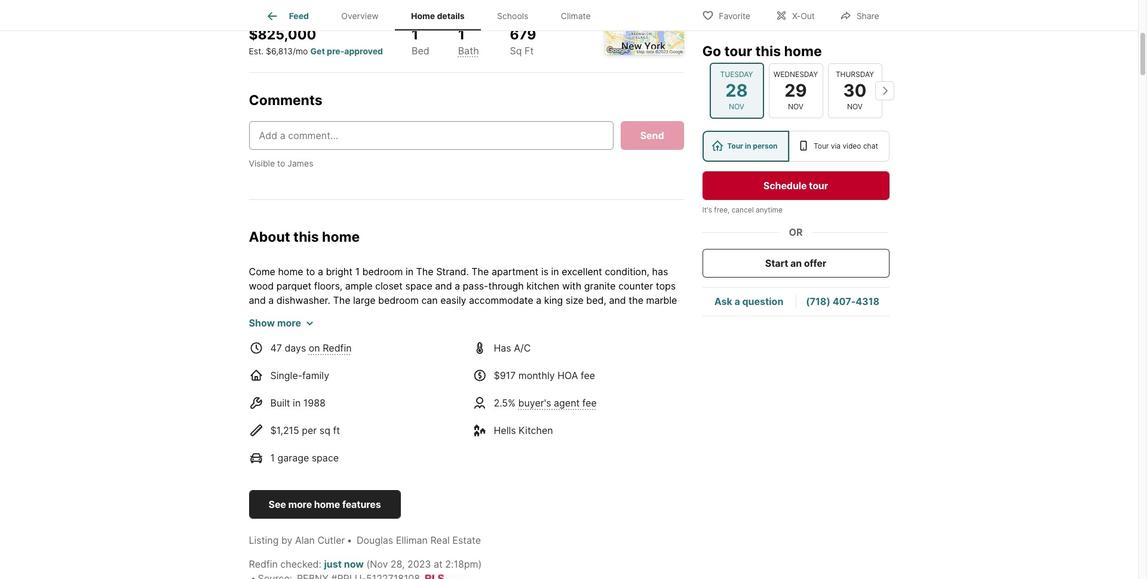 Task type: describe. For each thing, give the bounding box(es) containing it.
elliman
[[396, 535, 428, 547]]

show
[[249, 318, 275, 329]]

1 vertical spatial for
[[648, 352, 661, 364]]

in left strand.
[[406, 266, 414, 278]]

1 for 1 garage space
[[270, 453, 275, 465]]

life
[[517, 481, 530, 493]]

tour for tour via video chat
[[814, 142, 829, 151]]

wrap-
[[645, 309, 672, 321]]

home up wednesday
[[784, 43, 822, 60]]

a up easily at bottom left
[[455, 280, 460, 292]]

a down large
[[371, 309, 376, 321]]

2:18pm)
[[446, 559, 482, 571]]

0 vertical spatial kitchen
[[527, 280, 560, 292]]

is up in
[[278, 395, 285, 407]]

$66
[[615, 496, 633, 508]]

checked:
[[281, 559, 322, 571]]

currently
[[362, 496, 402, 508]]

thumb.
[[617, 324, 648, 335]]

ask a question
[[715, 296, 784, 308]]

hells
[[494, 425, 516, 437]]

details
[[437, 11, 465, 21]]

and up the right
[[540, 467, 557, 479]]

2028.
[[657, 496, 683, 508]]

(718) 407-4318
[[806, 296, 880, 308]]

tub.
[[455, 309, 473, 321]]

morning
[[383, 324, 420, 335]]

0 horizontal spatial equipped
[[378, 381, 420, 393]]

the down transportation
[[372, 453, 387, 465]]

nov for 28
[[729, 102, 745, 111]]

/mo
[[293, 46, 308, 56]]

$1,215
[[270, 425, 299, 437]]

in inside tour in person option
[[745, 142, 752, 151]]

to right subject
[[671, 410, 680, 422]]

thursday 30 nov
[[836, 70, 875, 111]]

is up welcome
[[360, 410, 367, 422]]

1 vertical spatial space
[[312, 453, 339, 465]]

0 vertical spatial full-
[[379, 309, 397, 321]]

dishwasher.
[[277, 295, 330, 307]]

wednesday 29 nov
[[774, 70, 818, 111]]

convenient.
[[249, 438, 301, 450]]

is up balcony;
[[295, 309, 303, 321]]

days
[[285, 343, 306, 355]]

pets
[[301, 424, 321, 436]]

a left morning
[[375, 324, 380, 335]]

fee for 2.5% buyer's agent fee
[[583, 398, 597, 410]]

strand.
[[436, 266, 469, 278]]

resident
[[296, 395, 333, 407]]

necessities
[[266, 481, 317, 493]]

list box containing tour in person
[[703, 131, 890, 162]]

a left bike
[[370, 410, 375, 422]]

penn
[[292, 453, 315, 465]]

a down world
[[451, 481, 457, 493]]

listing
[[249, 535, 279, 547]]

1 vertical spatial of
[[654, 481, 664, 493]]

2 until from the left
[[636, 496, 655, 508]]

tour in person option
[[703, 131, 790, 162]]

elevated
[[626, 453, 665, 465]]

1 horizontal spatial rooftop
[[631, 395, 664, 407]]

in right built
[[293, 398, 301, 410]]

0 vertical spatial include
[[369, 367, 402, 378]]

to left james
[[277, 158, 285, 168]]

free,
[[714, 206, 730, 215]]

a up floors,
[[318, 266, 323, 278]]

2 vertical spatial for
[[436, 481, 449, 493]]

tour for schedule
[[809, 180, 829, 192]]

feed
[[289, 11, 309, 21]]

0 vertical spatial there
[[249, 395, 275, 407]]

large
[[353, 295, 376, 307]]

1 vertical spatial redfin
[[249, 559, 278, 571]]

close-
[[304, 438, 334, 450]]

start
[[766, 258, 789, 270]]

and up open
[[609, 295, 626, 307]]

map entry image
[[605, 0, 684, 55]]

$917
[[494, 370, 516, 382]]

concierge,
[[412, 367, 460, 378]]

a right ask
[[735, 296, 740, 308]]

0 vertical spatial all
[[493, 338, 503, 350]]

located
[[530, 410, 563, 422]]

pass-
[[463, 280, 489, 292]]

blocks
[[523, 453, 552, 465]]

0 horizontal spatial of
[[528, 438, 537, 450]]

has
[[494, 343, 511, 355]]

thursday
[[836, 70, 875, 79]]

x-
[[792, 10, 801, 21]]

availability.
[[249, 424, 298, 436]]

in left excellent
[[551, 266, 559, 278]]

known
[[616, 352, 646, 364]]

alan
[[295, 535, 315, 547]]

space inside come home to a bright 1 bedroom in the strand. the apartment is in excellent condition, has wood parquet floors, ample closet space and a pass-through kitchen with granite counter tops and a dishwasher. the large bedroom can easily accommodate a king size bed, and the marble bathroom is fully tiled with a full-size soaking tub. floor to ceiling glass doors open to a wrap- around balcony; perfect for a morning coffee and an ideal place to try your green thumb. oversized windows provide cityscape views and light all day long. the evening brings a beautiful nyc nightscape. the strand is an impressive full-service condominium, known for its amazing amenities. these include a concierge, doorperson, package room, rooftop swimming pool and sundeck. the fully-equipped gym has locker rooms, sauna, steam room and a jacuzzi. there is a resident lounge/ community room, equipped with a kitchen and incredible rooftop vistas. in addition, there is a bike room, storage, and a garage located in the building; subject to availability. pets are welcome (including dogs). the midtown location couldn't be more convenient. close-by transportation options include a variety of subway, train and bus lines including penn station and the port authority. it's only a few blocks to the highline elevated park, broadway theaters, times square, world class restaurants and shopping. you'll have all the necessities and convenience needed for a comfortable life right here, take advantage of it while you can. there are currently two capital assessments: $101 until 2024, and $66 until 2028.
[[405, 280, 433, 292]]

0 vertical spatial room,
[[561, 367, 587, 378]]

condominium,
[[550, 352, 613, 364]]

to up the parquet
[[306, 266, 315, 278]]

floor
[[476, 309, 498, 321]]

a down the strand on the bottom of the page
[[404, 367, 410, 378]]

garage inside come home to a bright 1 bedroom in the strand. the apartment is in excellent condition, has wood parquet floors, ample closet space and a pass-through kitchen with granite counter tops and a dishwasher. the large bedroom can easily accommodate a king size bed, and the marble bathroom is fully tiled with a full-size soaking tub. floor to ceiling glass doors open to a wrap- around balcony; perfect for a morning coffee and an ideal place to try your green thumb. oversized windows provide cityscape views and light all day long. the evening brings a beautiful nyc nightscape. the strand is an impressive full-service condominium, known for its amazing amenities. these include a concierge, doorperson, package room, rooftop swimming pool and sundeck. the fully-equipped gym has locker rooms, sauna, steam room and a jacuzzi. there is a resident lounge/ community room, equipped with a kitchen and incredible rooftop vistas. in addition, there is a bike room, storage, and a garage located in the building; subject to availability. pets are welcome (including dogs). the midtown location couldn't be more convenient. close-by transportation options include a variety of subway, train and bus lines including penn station and the port authority. it's only a few blocks to the highline elevated park, broadway theaters, times square, world class restaurants and shopping. you'll have all the necessities and convenience needed for a comfortable life right here, take advantage of it while you can. there are currently two capital assessments: $101 until 2024, and $66 until 2028.
[[495, 410, 527, 422]]

to left try
[[538, 324, 548, 335]]

0 horizontal spatial are
[[324, 424, 338, 436]]

via
[[831, 142, 841, 151]]

nov for 30
[[848, 102, 863, 111]]

2 vertical spatial room,
[[399, 410, 425, 422]]

the right dogs).
[[462, 424, 479, 436]]

through
[[489, 280, 524, 292]]

the up couldn't
[[577, 410, 591, 422]]

(including
[[384, 424, 428, 436]]

fully
[[305, 309, 324, 321]]

to down accommodate
[[501, 309, 510, 321]]

30
[[844, 80, 867, 101]]

redfin checked: just now (nov 28, 2023 at 2:18pm)
[[249, 559, 482, 571]]

get pre-approved link
[[310, 46, 383, 56]]

subject
[[635, 410, 668, 422]]

home
[[411, 11, 435, 21]]

0 horizontal spatial by
[[281, 535, 293, 547]]

1 vertical spatial kitchen
[[528, 395, 561, 407]]

king
[[544, 295, 563, 307]]

ample
[[345, 280, 373, 292]]

2 vertical spatial an
[[432, 352, 443, 364]]

is right apartment
[[541, 266, 549, 278]]

there
[[333, 410, 357, 422]]

bathroom
[[249, 309, 293, 321]]

and down be
[[602, 438, 619, 450]]

0 horizontal spatial has
[[445, 381, 461, 393]]

1 horizontal spatial there
[[316, 496, 342, 508]]

1 inside come home to a bright 1 bedroom in the strand. the apartment is in excellent condition, has wood parquet floors, ample closet space and a pass-through kitchen with granite counter tops and a dishwasher. the large bedroom can easily accommodate a king size bed, and the marble bathroom is fully tiled with a full-size soaking tub. floor to ceiling glass doors open to a wrap- around balcony; perfect for a morning coffee and an ideal place to try your green thumb. oversized windows provide cityscape views and light all day long. the evening brings a beautiful nyc nightscape. the strand is an impressive full-service condominium, known for its amazing amenities. these include a concierge, doorperson, package room, rooftop swimming pool and sundeck. the fully-equipped gym has locker rooms, sauna, steam room and a jacuzzi. there is a resident lounge/ community room, equipped with a kitchen and incredible rooftop vistas. in addition, there is a bike room, storage, and a garage located in the building; subject to availability. pets are welcome (including dogs). the midtown location couldn't be more convenient. close-by transportation options include a variety of subway, train and bus lines including penn station and the port authority. it's only a few blocks to the highline elevated park, broadway theaters, times square, world class restaurants and shopping. you'll have all the necessities and convenience needed for a comfortable life right here, take advantage of it while you can. there are currently two capital assessments: $101 until 2024, and $66 until 2028.
[[355, 266, 360, 278]]

1 for 1 bed
[[412, 26, 419, 43]]

chat
[[864, 142, 879, 151]]

home up bright
[[322, 229, 360, 245]]

agent
[[554, 398, 580, 410]]

1 vertical spatial this
[[293, 229, 319, 245]]

options
[[415, 438, 448, 450]]

a right 2.5% in the bottom left of the page
[[520, 395, 526, 407]]

steam
[[559, 381, 587, 393]]

the down cityscape
[[369, 352, 387, 364]]

port
[[390, 453, 409, 465]]

and up impressive
[[451, 338, 468, 350]]

a left king
[[536, 295, 542, 307]]

0 vertical spatial this
[[756, 43, 781, 60]]

advantage
[[604, 481, 652, 493]]

a up only
[[486, 438, 492, 450]]

midtown
[[482, 424, 521, 436]]

and down the wood
[[249, 295, 266, 307]]

0 vertical spatial with
[[562, 280, 582, 292]]

few
[[503, 453, 520, 465]]

tour for tour in person
[[728, 142, 744, 151]]

29
[[785, 80, 807, 101]]

a up in
[[288, 395, 293, 407]]

amazing
[[249, 367, 287, 378]]

the up shopping.
[[567, 453, 584, 465]]

tab list containing feed
[[249, 0, 617, 30]]

more for see more home features
[[288, 499, 312, 511]]

convenience
[[339, 481, 397, 493]]

0 horizontal spatial garage
[[278, 453, 309, 465]]

schedule tour button
[[703, 172, 890, 200]]

a up thumb.
[[637, 309, 642, 321]]

gym
[[423, 381, 442, 393]]

2 vertical spatial with
[[498, 395, 518, 407]]

while
[[249, 496, 272, 508]]

only
[[474, 453, 493, 465]]

highline
[[587, 453, 623, 465]]

impressive
[[446, 352, 494, 364]]

2023
[[408, 559, 431, 571]]

james
[[288, 158, 313, 168]]

tour via video chat option
[[790, 131, 890, 162]]

ideal
[[487, 324, 509, 335]]

a up bathroom
[[269, 295, 274, 307]]

perfect
[[324, 324, 357, 335]]

a down swimming
[[635, 381, 641, 393]]



Task type: locate. For each thing, give the bounding box(es) containing it.
are down convenience
[[345, 496, 359, 508]]

per
[[302, 425, 317, 437]]

1 vertical spatial fee
[[583, 398, 597, 410]]

next image
[[875, 81, 894, 100]]

to up thumb.
[[625, 309, 634, 321]]

tour inside button
[[809, 180, 829, 192]]

this
[[756, 43, 781, 60], [293, 229, 319, 245]]

closet
[[375, 280, 403, 292]]

with down excellent
[[562, 280, 582, 292]]

by inside come home to a bright 1 bedroom in the strand. the apartment is in excellent condition, has wood parquet floors, ample closet space and a pass-through kitchen with granite counter tops and a dishwasher. the large bedroom can easily accommodate a king size bed, and the marble bathroom is fully tiled with a full-size soaking tub. floor to ceiling glass doors open to a wrap- around balcony; perfect for a morning coffee and an ideal place to try your green thumb. oversized windows provide cityscape views and light all day long. the evening brings a beautiful nyc nightscape. the strand is an impressive full-service condominium, known for its amazing amenities. these include a concierge, doorperson, package room, rooftop swimming pool and sundeck. the fully-equipped gym has locker rooms, sauna, steam room and a jacuzzi. there is a resident lounge/ community room, equipped with a kitchen and incredible rooftop vistas. in addition, there is a bike room, storage, and a garage located in the building; subject to availability. pets are welcome (including dogs). the midtown location couldn't be more convenient. close-by transportation options include a variety of subway, train and bus lines including penn station and the port authority. it's only a few blocks to the highline elevated park, broadway theaters, times square, world class restaurants and shopping. you'll have all the necessities and convenience needed for a comfortable life right here, take advantage of it while you can. there are currently two capital assessments: $101 until 2024, and $66 until 2028.
[[334, 438, 345, 450]]

1 vertical spatial bedroom
[[378, 295, 419, 307]]

0 horizontal spatial with
[[349, 309, 368, 321]]

1 horizontal spatial all
[[657, 467, 667, 479]]

evening
[[569, 338, 605, 350]]

is down views
[[422, 352, 429, 364]]

a up midtown
[[487, 410, 493, 422]]

more inside "dropdown button"
[[277, 318, 301, 329]]

0 vertical spatial garage
[[495, 410, 527, 422]]

1 until from the left
[[545, 496, 564, 508]]

more
[[277, 318, 301, 329], [615, 424, 638, 436], [288, 499, 312, 511]]

the up tiled on the bottom left of page
[[333, 295, 351, 307]]

more for show more
[[277, 318, 301, 329]]

more inside come home to a bright 1 bedroom in the strand. the apartment is in excellent condition, has wood parquet floors, ample closet space and a pass-through kitchen with granite counter tops and a dishwasher. the large bedroom can easily accommodate a king size bed, and the marble bathroom is fully tiled with a full-size soaking tub. floor to ceiling glass doors open to a wrap- around balcony; perfect for a morning coffee and an ideal place to try your green thumb. oversized windows provide cityscape views and light all day long. the evening brings a beautiful nyc nightscape. the strand is an impressive full-service condominium, known for its amazing amenities. these include a concierge, doorperson, package room, rooftop swimming pool and sundeck. the fully-equipped gym has locker rooms, sauna, steam room and a jacuzzi. there is a resident lounge/ community room, equipped with a kitchen and incredible rooftop vistas. in addition, there is a bike room, storage, and a garage located in the building; subject to availability. pets are welcome (including dogs). the midtown location couldn't be more convenient. close-by transportation options include a variety of subway, train and bus lines including penn station and the port authority. it's only a few blocks to the highline elevated park, broadway theaters, times square, world class restaurants and shopping. you'll have all the necessities and convenience needed for a comfortable life right here, take advantage of it while you can. there are currently two capital assessments: $101 until 2024, and $66 until 2028.
[[615, 424, 638, 436]]

try
[[550, 324, 563, 335]]

fully-
[[354, 381, 378, 393]]

are up close- on the bottom of the page
[[324, 424, 338, 436]]

1 inside 1 bath
[[458, 26, 465, 43]]

has a/c
[[494, 343, 531, 355]]

schools tab
[[481, 2, 545, 30]]

more inside "button"
[[288, 499, 312, 511]]

for left its
[[648, 352, 661, 364]]

for up provide at the bottom left
[[360, 324, 372, 335]]

0 vertical spatial equipped
[[378, 381, 420, 393]]

it's up 'class'
[[458, 453, 471, 465]]

tour for go
[[725, 43, 753, 60]]

an left offer on the right of page
[[791, 258, 802, 270]]

1 vertical spatial it's
[[458, 453, 471, 465]]

doors
[[571, 309, 597, 321]]

restaurants
[[486, 467, 537, 479]]

0 horizontal spatial rooftop
[[590, 367, 623, 378]]

0 vertical spatial are
[[324, 424, 338, 436]]

nov inside thursday 30 nov
[[848, 102, 863, 111]]

1 horizontal spatial nov
[[788, 102, 804, 111]]

schedule tour
[[764, 180, 829, 192]]

this right about
[[293, 229, 319, 245]]

fee down "room"
[[583, 398, 597, 410]]

0 horizontal spatial there
[[249, 395, 275, 407]]

0 horizontal spatial nov
[[729, 102, 745, 111]]

out
[[801, 10, 815, 21]]

home inside come home to a bright 1 bedroom in the strand. the apartment is in excellent condition, has wood parquet floors, ample closet space and a pass-through kitchen with granite counter tops and a dishwasher. the large bedroom can easily accommodate a king size bed, and the marble bathroom is fully tiled with a full-size soaking tub. floor to ceiling glass doors open to a wrap- around balcony; perfect for a morning coffee and an ideal place to try your green thumb. oversized windows provide cityscape views and light all day long. the evening brings a beautiful nyc nightscape. the strand is an impressive full-service condominium, known for its amazing amenities. these include a concierge, doorperson, package room, rooftop swimming pool and sundeck. the fully-equipped gym has locker rooms, sauna, steam room and a jacuzzi. there is a resident lounge/ community room, equipped with a kitchen and incredible rooftop vistas. in addition, there is a bike room, storage, and a garage located in the building; subject to availability. pets are welcome (including dogs). the midtown location couldn't be more convenient. close-by transportation options include a variety of subway, train and bus lines including penn station and the port authority. it's only a few blocks to the highline elevated park, broadway theaters, times square, world class restaurants and shopping. you'll have all the necessities and convenience needed for a comfortable life right here, take advantage of it while you can. there are currently two capital assessments: $101 until 2024, and $66 until 2028.
[[278, 266, 303, 278]]

1 vertical spatial all
[[657, 467, 667, 479]]

all down ideal
[[493, 338, 503, 350]]

bedroom down the closet
[[378, 295, 419, 307]]

and up built
[[271, 381, 288, 393]]

0 horizontal spatial redfin
[[249, 559, 278, 571]]

1 horizontal spatial space
[[405, 280, 433, 292]]

until right $66
[[636, 496, 655, 508]]

tour right "schedule"
[[809, 180, 829, 192]]

be
[[601, 424, 612, 436]]

include up only
[[451, 438, 483, 450]]

1 horizontal spatial by
[[334, 438, 345, 450]]

show more button
[[249, 316, 313, 331]]

space down close- on the bottom of the page
[[312, 453, 339, 465]]

nov down 29
[[788, 102, 804, 111]]

the down park,
[[249, 481, 264, 493]]

1 horizontal spatial it's
[[703, 206, 712, 215]]

1 horizontal spatial redfin
[[323, 343, 352, 355]]

with
[[562, 280, 582, 292], [349, 309, 368, 321], [498, 395, 518, 407]]

send
[[641, 129, 664, 141]]

pre-
[[327, 46, 344, 56]]

tour up tuesday in the right of the page
[[725, 43, 753, 60]]

and down "tub."
[[454, 324, 471, 335]]

0 horizontal spatial until
[[545, 496, 564, 508]]

1 down convenient.
[[270, 453, 275, 465]]

nightscape.
[[314, 352, 366, 364]]

hoa
[[558, 370, 578, 382]]

1 vertical spatial full-
[[497, 352, 515, 364]]

around
[[249, 324, 281, 335]]

2 horizontal spatial with
[[562, 280, 582, 292]]

garage up hells at the bottom of page
[[495, 410, 527, 422]]

0 vertical spatial more
[[277, 318, 301, 329]]

1 inside "1 bed"
[[412, 26, 419, 43]]

can
[[422, 295, 438, 307]]

and down locker
[[468, 410, 485, 422]]

of left it
[[654, 481, 664, 493]]

(718) 407-4318 link
[[806, 296, 880, 308]]

overview tab
[[325, 2, 395, 30]]

2 horizontal spatial an
[[791, 258, 802, 270]]

2 vertical spatial more
[[288, 499, 312, 511]]

1 vertical spatial with
[[349, 309, 368, 321]]

1 horizontal spatial equipped
[[453, 395, 496, 407]]

incredible
[[584, 395, 628, 407]]

granite
[[584, 280, 616, 292]]

1 horizontal spatial garage
[[495, 410, 527, 422]]

douglas
[[357, 535, 393, 547]]

679
[[510, 26, 536, 43]]

climate tab
[[545, 2, 607, 30]]

1988
[[303, 398, 326, 410]]

1 up bath
[[458, 26, 465, 43]]

1 horizontal spatial tour
[[814, 142, 829, 151]]

1 horizontal spatial tour
[[809, 180, 829, 192]]

theaters,
[[322, 467, 362, 479]]

0 vertical spatial for
[[360, 324, 372, 335]]

favorite button
[[692, 3, 761, 27]]

wood
[[249, 280, 274, 292]]

start an offer button
[[703, 249, 890, 278]]

0 vertical spatial fee
[[581, 370, 595, 382]]

ft
[[525, 45, 534, 57]]

0 vertical spatial an
[[791, 258, 802, 270]]

home details tab
[[395, 2, 481, 30]]

0 horizontal spatial size
[[397, 309, 415, 321]]

0 vertical spatial size
[[566, 295, 584, 307]]

space up the can at the bottom
[[405, 280, 433, 292]]

capital
[[424, 496, 454, 508]]

and down take
[[595, 496, 612, 508]]

the down try
[[549, 338, 567, 350]]

0 vertical spatial tour
[[725, 43, 753, 60]]

0 vertical spatial space
[[405, 280, 433, 292]]

include down the strand on the bottom of the page
[[369, 367, 402, 378]]

fee down condominium,
[[581, 370, 595, 382]]

nov for 29
[[788, 102, 804, 111]]

square,
[[395, 467, 430, 479]]

1 vertical spatial size
[[397, 309, 415, 321]]

kitchen up king
[[527, 280, 560, 292]]

bike
[[378, 410, 397, 422]]

go
[[703, 43, 721, 60]]

0 vertical spatial by
[[334, 438, 345, 450]]

green
[[588, 324, 614, 335]]

1 horizontal spatial until
[[636, 496, 655, 508]]

sq
[[510, 45, 522, 57]]

1 bath
[[458, 26, 479, 57]]

you'll
[[606, 467, 630, 479]]

listing provided courtesy of real estate board of new york (rebny) image
[[425, 575, 467, 580]]

0 horizontal spatial space
[[312, 453, 339, 465]]

0 horizontal spatial for
[[360, 324, 372, 335]]

1 horizontal spatial an
[[474, 324, 485, 335]]

1 nov from the left
[[729, 102, 745, 111]]

0 horizontal spatial an
[[432, 352, 443, 364]]

None button
[[710, 63, 764, 119], [769, 63, 823, 118], [828, 63, 883, 118], [710, 63, 764, 119], [769, 63, 823, 118], [828, 63, 883, 118]]

rooftop up "room"
[[590, 367, 623, 378]]

train
[[579, 438, 599, 450]]

3 nov from the left
[[848, 102, 863, 111]]

day
[[505, 338, 522, 350]]

a down thumb.
[[638, 338, 644, 350]]

1 horizontal spatial has
[[652, 266, 668, 278]]

redfin down listing
[[249, 559, 278, 571]]

has up tops
[[652, 266, 668, 278]]

full- down day
[[497, 352, 515, 364]]

Add a comment... text field
[[259, 128, 604, 143]]

0 horizontal spatial this
[[293, 229, 319, 245]]

class
[[460, 467, 483, 479]]

pool
[[249, 381, 268, 393]]

there right the can.
[[316, 496, 342, 508]]

equipped up community
[[378, 381, 420, 393]]

with down large
[[349, 309, 368, 321]]

jacuzzi.
[[643, 381, 680, 393]]

1 garage space
[[270, 453, 339, 465]]

garage
[[495, 410, 527, 422], [278, 453, 309, 465]]

1 vertical spatial equipped
[[453, 395, 496, 407]]

ft
[[333, 425, 340, 437]]

1 up ample
[[355, 266, 360, 278]]

nov down 28 on the top
[[729, 102, 745, 111]]

2 tour from the left
[[814, 142, 829, 151]]

cutler
[[318, 535, 345, 547]]

and down steam
[[564, 395, 581, 407]]

1 vertical spatial by
[[281, 535, 293, 547]]

1 vertical spatial garage
[[278, 453, 309, 465]]

room, down gym
[[425, 395, 451, 407]]

1 vertical spatial room,
[[425, 395, 451, 407]]

2 horizontal spatial nov
[[848, 102, 863, 111]]

video
[[843, 142, 862, 151]]

nov inside the tuesday 28 nov
[[729, 102, 745, 111]]

0 horizontal spatial full-
[[379, 309, 397, 321]]

tour in person
[[728, 142, 778, 151]]

glass
[[545, 309, 568, 321]]

tour
[[725, 43, 753, 60], [809, 180, 829, 192]]

cancel
[[732, 206, 754, 215]]

1 horizontal spatial are
[[345, 496, 359, 508]]

0 horizontal spatial include
[[369, 367, 402, 378]]

full- up morning
[[379, 309, 397, 321]]

by down ft
[[334, 438, 345, 450]]

2024,
[[567, 496, 593, 508]]

offer
[[804, 258, 827, 270]]

list box
[[703, 131, 890, 162]]

nov down 30
[[848, 102, 863, 111]]

vistas.
[[249, 410, 278, 422]]

2 horizontal spatial for
[[648, 352, 661, 364]]

1 vertical spatial rooftop
[[631, 395, 664, 407]]

0 horizontal spatial all
[[493, 338, 503, 350]]

redfin down perfect
[[323, 343, 352, 355]]

size up doors at the bottom of the page
[[566, 295, 584, 307]]

1 horizontal spatial this
[[756, 43, 781, 60]]

1 vertical spatial include
[[451, 438, 483, 450]]

1 vertical spatial more
[[615, 424, 638, 436]]

has right gym
[[445, 381, 461, 393]]

a left few
[[495, 453, 501, 465]]

monthly
[[519, 370, 555, 382]]

this up wednesday
[[756, 43, 781, 60]]

excellent
[[562, 266, 602, 278]]

the up pass-
[[472, 266, 489, 278]]

room, up steam
[[561, 367, 587, 378]]

kitchen up located at bottom left
[[528, 395, 561, 407]]

bed
[[412, 45, 430, 57]]

transportation
[[348, 438, 412, 450]]

apartment
[[492, 266, 539, 278]]

and up see more home features
[[320, 481, 337, 493]]

1 vertical spatial an
[[474, 324, 485, 335]]

for down world
[[436, 481, 449, 493]]

you
[[275, 496, 292, 508]]

room, up (including
[[399, 410, 425, 422]]

2.5%
[[494, 398, 516, 410]]

there up vistas.
[[249, 395, 275, 407]]

of down kitchen
[[528, 438, 537, 450]]

soaking
[[418, 309, 453, 321]]

and
[[435, 280, 452, 292], [249, 295, 266, 307], [609, 295, 626, 307], [454, 324, 471, 335], [451, 338, 468, 350], [271, 381, 288, 393], [616, 381, 633, 393], [564, 395, 581, 407], [468, 410, 485, 422], [602, 438, 619, 450], [352, 453, 369, 465], [540, 467, 557, 479], [320, 481, 337, 493], [595, 496, 612, 508]]

welcome
[[341, 424, 381, 436]]

1 horizontal spatial include
[[451, 438, 483, 450]]

to down subway,
[[555, 453, 564, 465]]

•
[[347, 535, 352, 547]]

feed link
[[265, 9, 309, 23]]

features
[[342, 499, 381, 511]]

in up couldn't
[[566, 410, 574, 422]]

0 vertical spatial bedroom
[[363, 266, 403, 278]]

can.
[[294, 496, 313, 508]]

0 vertical spatial has
[[652, 266, 668, 278]]

1 horizontal spatial for
[[436, 481, 449, 493]]

all up it
[[657, 467, 667, 479]]

1 horizontal spatial size
[[566, 295, 584, 307]]

and up times
[[352, 453, 369, 465]]

the down the counter
[[629, 295, 644, 307]]

size up morning
[[397, 309, 415, 321]]

1 vertical spatial has
[[445, 381, 461, 393]]

your
[[565, 324, 585, 335]]

storage,
[[428, 410, 465, 422]]

1 horizontal spatial with
[[498, 395, 518, 407]]

dogs).
[[431, 424, 459, 436]]

and right "room"
[[616, 381, 633, 393]]

0 vertical spatial it's
[[703, 206, 712, 215]]

garage up 'broadway'
[[278, 453, 309, 465]]

0 horizontal spatial tour
[[728, 142, 744, 151]]

locker
[[464, 381, 491, 393]]

1 for 1 bath
[[458, 26, 465, 43]]

0 horizontal spatial tour
[[725, 43, 753, 60]]

and down strand.
[[435, 280, 452, 292]]

bright
[[326, 266, 353, 278]]

the down these
[[334, 381, 352, 393]]

1 vertical spatial tour
[[809, 180, 829, 192]]

rooftop
[[590, 367, 623, 378], [631, 395, 664, 407]]

1 horizontal spatial full-
[[497, 352, 515, 364]]

2 nov from the left
[[788, 102, 804, 111]]

est.
[[249, 46, 264, 56]]

1 tour from the left
[[728, 142, 744, 151]]

the left strand.
[[416, 266, 434, 278]]

an up concierge, at the bottom left of the page
[[432, 352, 443, 364]]

an up light
[[474, 324, 485, 335]]

on redfin link
[[309, 343, 352, 355]]

an inside button
[[791, 258, 802, 270]]

1 vertical spatial there
[[316, 496, 342, 508]]

are
[[324, 424, 338, 436], [345, 496, 359, 508]]

0 vertical spatial rooftop
[[590, 367, 623, 378]]

nov inside wednesday 29 nov
[[788, 102, 804, 111]]

accommodate
[[469, 295, 534, 307]]

hells kitchen
[[494, 425, 553, 437]]

0 vertical spatial redfin
[[323, 343, 352, 355]]

oversized
[[249, 338, 294, 350]]

by left alan
[[281, 535, 293, 547]]

home inside "button"
[[314, 499, 340, 511]]

tab list
[[249, 0, 617, 30]]

right
[[533, 481, 554, 493]]

1 up "bed"
[[412, 26, 419, 43]]

it's inside come home to a bright 1 bedroom in the strand. the apartment is in excellent condition, has wood parquet floors, ample closet space and a pass-through kitchen with granite counter tops and a dishwasher. the large bedroom can easily accommodate a king size bed, and the marble bathroom is fully tiled with a full-size soaking tub. floor to ceiling glass doors open to a wrap- around balcony; perfect for a morning coffee and an ideal place to try your green thumb. oversized windows provide cityscape views and light all day long. the evening brings a beautiful nyc nightscape. the strand is an impressive full-service condominium, known for its amazing amenities. these include a concierge, doorperson, package room, rooftop swimming pool and sundeck. the fully-equipped gym has locker rooms, sauna, steam room and a jacuzzi. there is a resident lounge/ community room, equipped with a kitchen and incredible rooftop vistas. in addition, there is a bike room, storage, and a garage located in the building; subject to availability. pets are welcome (including dogs). the midtown location couldn't be more convenient. close-by transportation options include a variety of subway, train and bus lines including penn station and the port authority. it's only a few blocks to the highline elevated park, broadway theaters, times square, world class restaurants and shopping. you'll have all the necessities and convenience needed for a comfortable life right here, take advantage of it while you can. there are currently two capital assessments: $101 until 2024, and $66 until 2028.
[[458, 453, 471, 465]]

built in 1988
[[270, 398, 326, 410]]

0 vertical spatial of
[[528, 438, 537, 450]]

the
[[416, 266, 434, 278], [472, 266, 489, 278], [333, 295, 351, 307], [549, 338, 567, 350], [369, 352, 387, 364], [334, 381, 352, 393], [462, 424, 479, 436], [567, 453, 584, 465]]

fee for $917 monthly hoa fee
[[581, 370, 595, 382]]



Task type: vqa. For each thing, say whether or not it's contained in the screenshot.
swimming
yes



